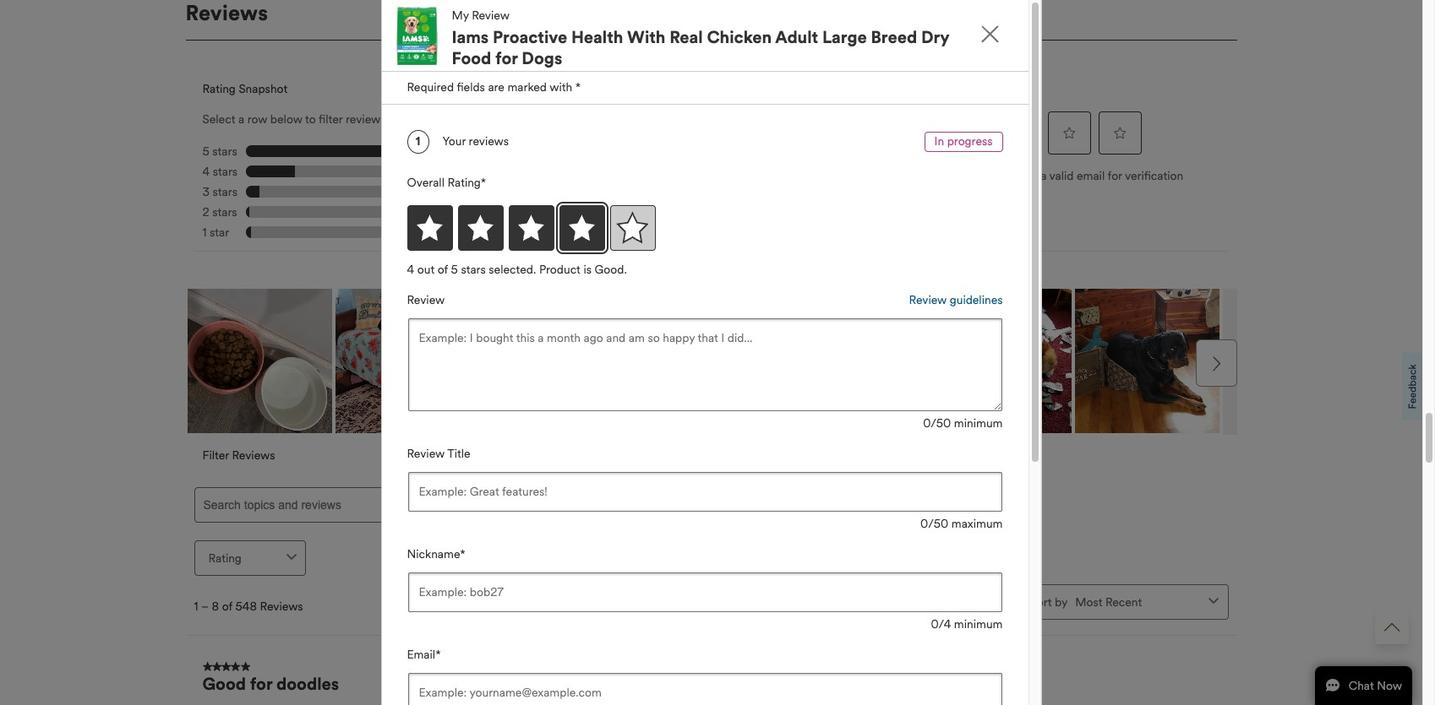 Task type: vqa. For each thing, say whether or not it's contained in the screenshot.
the 1 to the bottom
yes



Task type: locate. For each thing, give the bounding box(es) containing it.
0 horizontal spatial a
[[238, 113, 244, 127]]

0 vertical spatial 1
[[202, 226, 207, 240]]

0 vertical spatial 8
[[492, 205, 500, 220]]

8 inside the rating snapshot group
[[492, 205, 500, 220]]

0 horizontal spatial for
[[250, 674, 272, 695]]

8 up 12 at the top of page
[[492, 205, 500, 220]]

None search field
[[194, 488, 626, 524]]

good
[[202, 674, 246, 695]]

overall
[[547, 82, 585, 97]]

8
[[492, 205, 500, 220], [212, 601, 219, 615]]

a
[[238, 113, 244, 127], [933, 169, 939, 184], [1041, 169, 1047, 184]]

rating is 3 (out of 5 stars). group
[[892, 108, 1146, 158]]

1 left star
[[202, 226, 207, 240]]

stars inside 3 stars button
[[213, 185, 238, 199]]

for right email
[[1108, 169, 1122, 184]]

5 stars
[[202, 144, 237, 159]]

stars right 4
[[213, 165, 238, 179]]

548
[[235, 601, 257, 615]]

1
[[202, 226, 207, 240], [194, 601, 198, 615]]

4 stars from the top
[[212, 205, 237, 220]]

2 stars from the top
[[213, 165, 238, 179]]

stars inside 4 stars "button"
[[213, 165, 238, 179]]

reviews right "548"
[[260, 601, 303, 615]]

0 vertical spatial reviews
[[232, 449, 275, 464]]

1 vertical spatial for
[[250, 674, 272, 695]]

8 right –
[[212, 601, 219, 615]]

2 horizontal spatial a
[[1041, 169, 1047, 184]]

1 horizontal spatial for
[[1108, 169, 1122, 184]]

doodles
[[276, 674, 339, 695]]

stars right 3
[[213, 185, 238, 199]]

0 horizontal spatial 1
[[194, 601, 198, 615]]

verification
[[1125, 169, 1184, 184]]

stars for 5 stars
[[212, 144, 237, 159]]

filter reviews
[[202, 449, 275, 464]]

row
[[247, 113, 267, 127]]

1 left –
[[194, 601, 198, 615]]

1 vertical spatial 8
[[212, 601, 219, 615]]

1 horizontal spatial 8
[[492, 205, 500, 220]]

12
[[492, 226, 504, 240]]

stars
[[212, 144, 237, 159], [213, 165, 238, 179], [213, 185, 238, 199], [212, 205, 237, 220]]

stars right 5
[[212, 144, 237, 159]]

rating right overall
[[588, 82, 621, 97]]

1 horizontal spatial rating
[[588, 82, 621, 97]]

will
[[980, 169, 998, 184]]

below
[[270, 113, 302, 127]]

2 stars
[[202, 205, 237, 220]]

0 vertical spatial for
[[1108, 169, 1122, 184]]

1 vertical spatial 1
[[194, 601, 198, 615]]

rating up select
[[202, 82, 236, 97]]

a left 'review'
[[933, 169, 939, 184]]

1 horizontal spatial 1
[[202, 226, 207, 240]]

reviews right filter
[[232, 449, 275, 464]]

0 horizontal spatial rating
[[202, 82, 236, 97]]

rating
[[202, 82, 236, 97], [588, 82, 621, 97]]

adding
[[892, 169, 930, 184]]

select a row below to filter reviews.
[[202, 113, 389, 127]]

reviews
[[232, 449, 275, 464], [260, 601, 303, 615]]

reviews.
[[346, 113, 389, 127]]

filter
[[202, 449, 229, 464]]

for
[[1108, 169, 1122, 184], [250, 674, 272, 695]]

star
[[210, 226, 229, 240]]

a left row
[[238, 113, 244, 127]]

stars right the 2
[[212, 205, 237, 220]]

of
[[222, 601, 232, 615]]

1 for 1 – 8 of 548 reviews
[[194, 601, 198, 615]]

a left "valid"
[[1041, 169, 1047, 184]]

require
[[1001, 169, 1038, 184]]

1 inside the rating snapshot group
[[202, 226, 207, 240]]

1 horizontal spatial a
[[933, 169, 939, 184]]

3
[[202, 185, 210, 199]]

for right good
[[250, 674, 272, 695]]

1 stars from the top
[[212, 144, 237, 159]]

stars for 4 stars
[[213, 165, 238, 179]]

3 stars from the top
[[213, 185, 238, 199]]

2
[[202, 205, 209, 220]]

4 stars button
[[202, 162, 530, 182]]

1 for 1 star
[[202, 226, 207, 240]]



Task type: describe. For each thing, give the bounding box(es) containing it.
4
[[202, 165, 210, 179]]

valid
[[1050, 169, 1074, 184]]

adding a review will require a valid email for verification
[[892, 169, 1184, 184]]

1 – 8 of 548 reviews
[[194, 601, 303, 615]]

2 rating from the left
[[588, 82, 621, 97]]

email
[[1077, 169, 1105, 184]]

rating snapshot group
[[202, 141, 530, 243]]

to
[[305, 113, 316, 127]]

3 stars
[[202, 185, 238, 199]]

snapshot
[[239, 82, 288, 97]]

1 star
[[202, 226, 229, 240]]

scroll to top image
[[1385, 621, 1400, 636]]

rating snapshot
[[202, 82, 288, 97]]

a for row
[[238, 113, 244, 127]]

good for doodles
[[202, 674, 339, 695]]

overall rating
[[547, 82, 621, 97]]

384
[[492, 144, 514, 159]]

1 rating from the left
[[202, 82, 236, 97]]

0 horizontal spatial 8
[[212, 601, 219, 615]]

5
[[202, 144, 209, 159]]

styled arrow button link
[[1375, 611, 1409, 645]]

4 stars
[[202, 165, 238, 179]]

stars for 3 stars
[[213, 185, 238, 199]]

review
[[942, 169, 977, 184]]

3 stars button
[[202, 182, 530, 202]]

select
[[202, 113, 235, 127]]

stars for 2 stars
[[212, 205, 237, 220]]

1 vertical spatial reviews
[[260, 601, 303, 615]]

filter
[[319, 113, 343, 127]]

a for review
[[933, 169, 939, 184]]

–
[[201, 601, 209, 615]]

Search topics and reviews text field
[[194, 488, 626, 524]]



